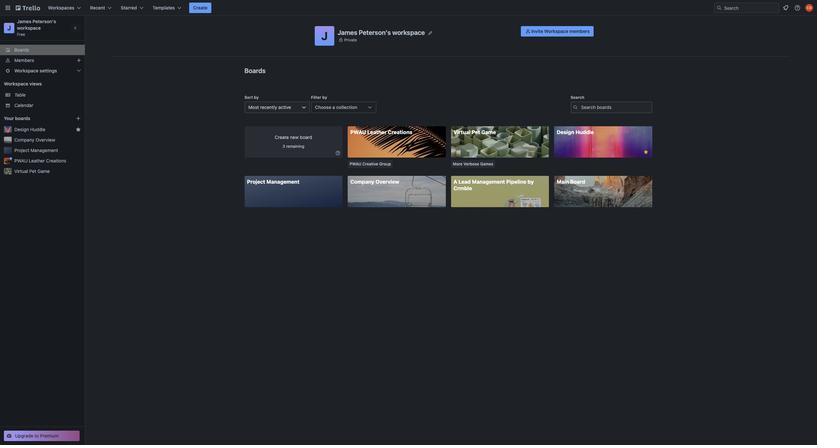 Task type: vqa. For each thing, say whether or not it's contained in the screenshot.
Creations
yes



Task type: locate. For each thing, give the bounding box(es) containing it.
workspace inside button
[[544, 28, 568, 34]]

design
[[14, 127, 29, 132], [557, 129, 574, 135]]

pwau creative group
[[350, 162, 391, 166]]

0 vertical spatial virtual pet game
[[454, 129, 496, 135]]

private
[[344, 37, 357, 42]]

christina overa (christinaovera) image
[[806, 4, 813, 12]]

members
[[570, 28, 590, 34]]

create inside button
[[193, 5, 208, 10]]

0 horizontal spatial workspace
[[17, 25, 41, 31]]

james peterson's workspace link
[[17, 19, 57, 31]]

1 horizontal spatial creations
[[388, 129, 413, 135]]

1 horizontal spatial by
[[322, 95, 327, 100]]

Search text field
[[571, 101, 652, 113]]

company overview link down 'your boards with 5 items' element
[[14, 137, 81, 143]]

0 vertical spatial game
[[482, 129, 496, 135]]

search
[[571, 95, 585, 100]]

1 horizontal spatial boards
[[245, 67, 266, 74]]

design huddle link
[[14, 126, 73, 133], [554, 126, 652, 158]]

0 horizontal spatial project
[[14, 147, 29, 153]]

templates button
[[149, 3, 185, 13]]

1 vertical spatial virtual pet game link
[[14, 168, 81, 175]]

1 horizontal spatial james
[[338, 29, 357, 36]]

overview down 'your boards with 5 items' element
[[36, 137, 55, 143]]

pwau
[[350, 129, 366, 135], [14, 158, 28, 163], [350, 162, 362, 166]]

1 vertical spatial james
[[338, 29, 357, 36]]

crmble
[[454, 185, 472, 191]]

virtual pet game link
[[451, 126, 549, 158], [14, 168, 81, 175]]

virtual pet game
[[454, 129, 496, 135], [14, 168, 50, 174]]

by for sort by
[[254, 95, 259, 100]]

0 horizontal spatial sm image
[[335, 150, 341, 156]]

1 vertical spatial virtual
[[14, 168, 28, 174]]

main board
[[557, 179, 585, 185]]

0 horizontal spatial overview
[[36, 137, 55, 143]]

0 notifications image
[[782, 4, 790, 12]]

j left private at the top left of the page
[[321, 29, 328, 42]]

1 horizontal spatial peterson's
[[359, 29, 391, 36]]

0 vertical spatial project
[[14, 147, 29, 153]]

table
[[14, 92, 26, 98]]

0 horizontal spatial game
[[37, 168, 50, 174]]

invite workspace members
[[531, 28, 590, 34]]

premium
[[40, 433, 59, 439]]

1 horizontal spatial leather
[[367, 129, 387, 135]]

boards link
[[0, 45, 85, 55]]

1 vertical spatial project management link
[[245, 176, 343, 207]]

0 vertical spatial company overview link
[[14, 137, 81, 143]]

Search field
[[722, 3, 779, 13]]

overview
[[36, 137, 55, 143], [376, 179, 399, 185]]

0 horizontal spatial boards
[[14, 47, 29, 53]]

0 vertical spatial company overview
[[14, 137, 55, 143]]

0 horizontal spatial design
[[14, 127, 29, 132]]

views
[[29, 81, 42, 86]]

james peterson's workspace free
[[17, 19, 57, 37]]

0 horizontal spatial pwau leather creations
[[14, 158, 66, 163]]

2 vertical spatial workspace
[[4, 81, 28, 86]]

0 horizontal spatial design huddle link
[[14, 126, 73, 133]]

0 horizontal spatial company overview
[[14, 137, 55, 143]]

workspace inside james peterson's workspace free
[[17, 25, 41, 31]]

huddle
[[30, 127, 45, 132], [576, 129, 594, 135]]

project
[[14, 147, 29, 153], [247, 179, 265, 185]]

1 vertical spatial company overview link
[[348, 176, 446, 207]]

remaining
[[286, 144, 304, 149]]

sm image
[[525, 28, 531, 35], [335, 150, 341, 156]]

pipeline
[[506, 179, 527, 185]]

creations
[[388, 129, 413, 135], [46, 158, 66, 163]]

primary element
[[0, 0, 817, 16]]

management
[[31, 147, 58, 153], [267, 179, 300, 185], [472, 179, 505, 185]]

lead
[[459, 179, 471, 185]]

add board image
[[76, 116, 81, 121]]

1 horizontal spatial project
[[247, 179, 265, 185]]

0 horizontal spatial huddle
[[30, 127, 45, 132]]

0 vertical spatial project management
[[14, 147, 58, 153]]

choose
[[315, 104, 331, 110]]

1 horizontal spatial project management
[[247, 179, 300, 185]]

1 horizontal spatial overview
[[376, 179, 399, 185]]

0 horizontal spatial virtual pet game link
[[14, 168, 81, 175]]

0 horizontal spatial james
[[17, 19, 31, 24]]

company overview down 'your boards with 5 items' element
[[14, 137, 55, 143]]

1 horizontal spatial sm image
[[525, 28, 531, 35]]

3
[[283, 144, 285, 149]]

new
[[290, 134, 299, 140]]

1 horizontal spatial pwau leather creations link
[[348, 126, 446, 158]]

company overview link
[[14, 137, 81, 143], [348, 176, 446, 207]]

1 horizontal spatial workspace
[[392, 29, 425, 36]]

company down pwau creative group button
[[350, 179, 374, 185]]

0 horizontal spatial project management
[[14, 147, 58, 153]]

boards up sort by
[[245, 67, 266, 74]]

boards
[[14, 47, 29, 53], [245, 67, 266, 74]]

1 horizontal spatial company overview
[[350, 179, 399, 185]]

workspace up table
[[4, 81, 28, 86]]

1 horizontal spatial company overview link
[[348, 176, 446, 207]]

by
[[254, 95, 259, 100], [322, 95, 327, 100], [528, 179, 534, 185]]

workspace navigation collapse icon image
[[71, 23, 80, 33]]

1 vertical spatial project management
[[247, 179, 300, 185]]

most recently active
[[248, 104, 291, 110]]

1 horizontal spatial virtual
[[454, 129, 471, 135]]

main board link
[[554, 176, 652, 207]]

pet
[[472, 129, 480, 135], [29, 168, 36, 174]]

2 design huddle link from the left
[[554, 126, 652, 158]]

0 horizontal spatial peterson's
[[32, 19, 56, 24]]

1 vertical spatial pet
[[29, 168, 36, 174]]

peterson's inside james peterson's workspace free
[[32, 19, 56, 24]]

0 horizontal spatial j
[[7, 24, 11, 32]]

workspace right invite
[[544, 28, 568, 34]]

board
[[570, 179, 585, 185]]

starred icon image
[[76, 127, 81, 132]]

by right pipeline
[[528, 179, 534, 185]]

james up free
[[17, 19, 31, 24]]

1 horizontal spatial design huddle
[[557, 129, 594, 135]]

0 vertical spatial project management link
[[14, 147, 81, 154]]

company overview down pwau creative group button
[[350, 179, 399, 185]]

overview down group
[[376, 179, 399, 185]]

sort by
[[245, 95, 259, 100]]

a
[[454, 179, 457, 185]]

0 horizontal spatial company overview link
[[14, 137, 81, 143]]

2 horizontal spatial management
[[472, 179, 505, 185]]

boards up the members
[[14, 47, 29, 53]]

0 vertical spatial pet
[[472, 129, 480, 135]]

project management link
[[14, 147, 81, 154], [245, 176, 343, 207]]

james
[[17, 19, 31, 24], [338, 29, 357, 36]]

pwau leather creations link
[[348, 126, 446, 158], [14, 158, 81, 164]]

company
[[14, 137, 34, 143], [350, 179, 374, 185]]

virtual
[[454, 129, 471, 135], [14, 168, 28, 174]]

2 horizontal spatial by
[[528, 179, 534, 185]]

1 vertical spatial company
[[350, 179, 374, 185]]

1 horizontal spatial design huddle link
[[554, 126, 652, 158]]

1 horizontal spatial pwau leather creations
[[350, 129, 413, 135]]

by right sort
[[254, 95, 259, 100]]

0 vertical spatial company
[[14, 137, 34, 143]]

1 vertical spatial workspace
[[14, 68, 38, 73]]

active
[[278, 104, 291, 110]]

create new board
[[275, 134, 312, 140]]

1 horizontal spatial virtual pet game link
[[451, 126, 549, 158]]

j inside button
[[321, 29, 328, 42]]

j
[[7, 24, 11, 32], [321, 29, 328, 42]]

j button
[[315, 26, 334, 46]]

company down boards
[[14, 137, 34, 143]]

1 vertical spatial create
[[275, 134, 289, 140]]

company overview link down group
[[348, 176, 446, 207]]

collection
[[336, 104, 357, 110]]

settings
[[40, 68, 57, 73]]

workspace
[[544, 28, 568, 34], [14, 68, 38, 73], [4, 81, 28, 86]]

workspace down primary 'element'
[[392, 29, 425, 36]]

0 vertical spatial james
[[17, 19, 31, 24]]

0 horizontal spatial create
[[193, 5, 208, 10]]

click to unstar this board. it will be removed from your starred list. image
[[643, 149, 649, 155]]

1 vertical spatial leather
[[29, 158, 45, 163]]

workspace up free
[[17, 25, 41, 31]]

calendar
[[14, 102, 33, 108]]

0 vertical spatial workspace
[[544, 28, 568, 34]]

0 vertical spatial virtual pet game link
[[451, 126, 549, 158]]

game
[[482, 129, 496, 135], [37, 168, 50, 174]]

0 vertical spatial sm image
[[525, 28, 531, 35]]

verbose
[[464, 162, 479, 166]]

1 vertical spatial project
[[247, 179, 265, 185]]

project management
[[14, 147, 58, 153], [247, 179, 300, 185]]

leather
[[367, 129, 387, 135], [29, 158, 45, 163]]

1 horizontal spatial management
[[267, 179, 300, 185]]

workspace down the members
[[14, 68, 38, 73]]

1 horizontal spatial pet
[[472, 129, 480, 135]]

create for create
[[193, 5, 208, 10]]

peterson's
[[32, 19, 56, 24], [359, 29, 391, 36]]

company overview
[[14, 137, 55, 143], [350, 179, 399, 185]]

open information menu image
[[794, 5, 801, 11]]

j left james peterson's workspace free
[[7, 24, 11, 32]]

a lead management pipeline by crmble link
[[451, 176, 549, 207]]

james peterson's workspace
[[338, 29, 425, 36]]

0 vertical spatial virtual
[[454, 129, 471, 135]]

peterson's for james peterson's workspace free
[[32, 19, 56, 24]]

1 vertical spatial virtual pet game
[[14, 168, 50, 174]]

1 horizontal spatial create
[[275, 134, 289, 140]]

1 horizontal spatial huddle
[[576, 129, 594, 135]]

workspace for james peterson's workspace free
[[17, 25, 41, 31]]

1 vertical spatial overview
[[376, 179, 399, 185]]

1 vertical spatial peterson's
[[359, 29, 391, 36]]

1 horizontal spatial j
[[321, 29, 328, 42]]

your boards with 5 items element
[[4, 115, 66, 122]]

workspace
[[17, 25, 41, 31], [392, 29, 425, 36]]

0 vertical spatial peterson's
[[32, 19, 56, 24]]

1 vertical spatial pwau leather creations
[[14, 158, 66, 163]]

pwau leather creations
[[350, 129, 413, 135], [14, 158, 66, 163]]

invite
[[531, 28, 543, 34]]

0 vertical spatial boards
[[14, 47, 29, 53]]

1 horizontal spatial virtual pet game
[[454, 129, 496, 135]]

by right filter
[[322, 95, 327, 100]]

0 horizontal spatial creations
[[46, 158, 66, 163]]

james inside james peterson's workspace free
[[17, 19, 31, 24]]

starred
[[121, 5, 137, 10]]

0 horizontal spatial by
[[254, 95, 259, 100]]

1 vertical spatial creations
[[46, 158, 66, 163]]

table link
[[14, 92, 81, 98]]

design huddle
[[14, 127, 45, 132], [557, 129, 594, 135]]

workspace inside popup button
[[14, 68, 38, 73]]

james up private at the top left of the page
[[338, 29, 357, 36]]



Task type: describe. For each thing, give the bounding box(es) containing it.
j for j link
[[7, 24, 11, 32]]

0 vertical spatial leather
[[367, 129, 387, 135]]

workspace for views
[[4, 81, 28, 86]]

1 horizontal spatial game
[[482, 129, 496, 135]]

filter by
[[311, 95, 327, 100]]

james for james peterson's workspace free
[[17, 19, 31, 24]]

recent
[[90, 5, 105, 10]]

more verbose games
[[453, 162, 493, 166]]

recent button
[[86, 3, 116, 13]]

upgrade to premium
[[15, 433, 59, 439]]

choose a collection button
[[311, 101, 376, 113]]

0 vertical spatial overview
[[36, 137, 55, 143]]

workspace settings
[[14, 68, 57, 73]]

0 horizontal spatial virtual pet game
[[14, 168, 50, 174]]

0 horizontal spatial virtual
[[14, 168, 28, 174]]

more
[[453, 162, 463, 166]]

by for filter by
[[322, 95, 327, 100]]

invite workspace members button
[[521, 26, 594, 37]]

board
[[300, 134, 312, 140]]

pwau inside button
[[350, 162, 362, 166]]

workspaces button
[[44, 3, 85, 13]]

workspace views
[[4, 81, 42, 86]]

sort
[[245, 95, 253, 100]]

templates
[[153, 5, 175, 10]]

recently
[[260, 104, 277, 110]]

to
[[35, 433, 39, 439]]

j for j button
[[321, 29, 328, 42]]

creative
[[363, 162, 378, 166]]

back to home image
[[16, 3, 40, 13]]

games
[[480, 162, 493, 166]]

members link
[[0, 55, 85, 66]]

your boards
[[4, 116, 30, 121]]

search image
[[717, 5, 722, 10]]

0 horizontal spatial company
[[14, 137, 34, 143]]

workspace for james peterson's workspace
[[392, 29, 425, 36]]

choose a collection
[[315, 104, 357, 110]]

3 remaining
[[283, 144, 304, 149]]

1 vertical spatial boards
[[245, 67, 266, 74]]

0 horizontal spatial pwau leather creations link
[[14, 158, 81, 164]]

starred button
[[117, 3, 147, 13]]

most
[[248, 104, 259, 110]]

1 horizontal spatial company
[[350, 179, 374, 185]]

a lead management pipeline by crmble
[[454, 179, 534, 191]]

upgrade
[[15, 433, 33, 439]]

sm image inside invite workspace members button
[[525, 28, 531, 35]]

0 horizontal spatial leather
[[29, 158, 45, 163]]

j link
[[4, 23, 14, 33]]

more verbose games button
[[451, 160, 495, 168]]

upgrade to premium link
[[4, 431, 80, 441]]

workspaces
[[48, 5, 74, 10]]

workspace settings button
[[0, 66, 85, 76]]

0 horizontal spatial design huddle
[[14, 127, 45, 132]]

1 vertical spatial company overview
[[350, 179, 399, 185]]

0 vertical spatial creations
[[388, 129, 413, 135]]

workspace for settings
[[14, 68, 38, 73]]

peterson's for james peterson's workspace
[[359, 29, 391, 36]]

a
[[333, 104, 335, 110]]

pwau creative group button
[[348, 160, 393, 168]]

1 design huddle link from the left
[[14, 126, 73, 133]]

0 horizontal spatial management
[[31, 147, 58, 153]]

main
[[557, 179, 569, 185]]

1 horizontal spatial design
[[557, 129, 574, 135]]

0 horizontal spatial project management link
[[14, 147, 81, 154]]

calendar link
[[14, 102, 81, 109]]

free
[[17, 32, 25, 37]]

0 horizontal spatial pet
[[29, 168, 36, 174]]

0 vertical spatial pwau leather creations
[[350, 129, 413, 135]]

create for create new board
[[275, 134, 289, 140]]

create button
[[189, 3, 211, 13]]

1 vertical spatial sm image
[[335, 150, 341, 156]]

by inside a lead management pipeline by crmble
[[528, 179, 534, 185]]

management inside a lead management pipeline by crmble
[[472, 179, 505, 185]]

group
[[379, 162, 391, 166]]

filter
[[311, 95, 321, 100]]

james for james peterson's workspace
[[338, 29, 357, 36]]

your
[[4, 116, 14, 121]]

boards
[[15, 116, 30, 121]]

1 vertical spatial game
[[37, 168, 50, 174]]

members
[[14, 57, 34, 63]]



